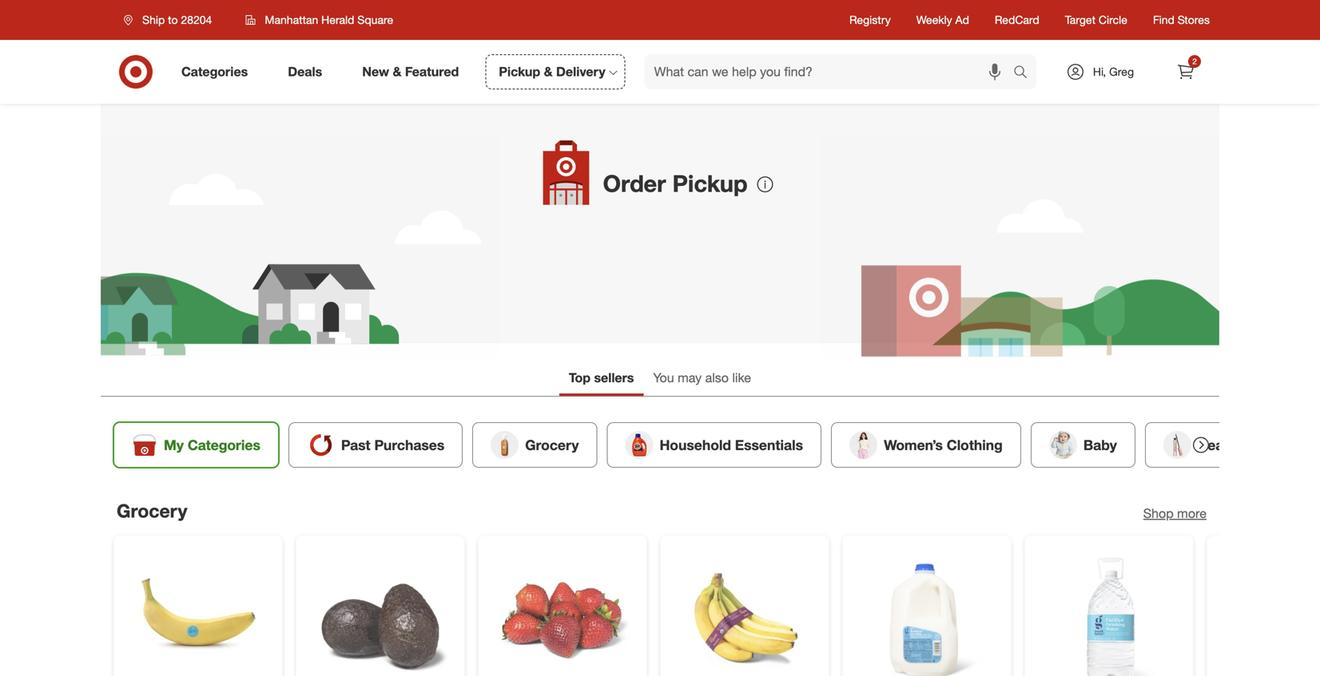 Task type: locate. For each thing, give the bounding box(es) containing it.
in-store pickup at
[[603, 176, 707, 191]]

28204
[[181, 13, 212, 27]]

pickup & delivery
[[499, 64, 606, 80]]

grocery
[[525, 437, 579, 454], [117, 500, 187, 523]]

2% reduced fat milk - 1gal - good & gather™ image
[[856, 550, 998, 677], [856, 550, 998, 677]]

manhattan right at
[[707, 176, 768, 191]]

banana - each - good & gather™ image
[[127, 550, 269, 677], [127, 550, 269, 677]]

grocery down the top
[[525, 437, 579, 454]]

1 vertical spatial herald
[[603, 194, 641, 209]]

my categories button
[[113, 423, 279, 468]]

target circle link
[[1065, 12, 1128, 28]]

categories inside button
[[188, 437, 260, 454]]

categories down 28204 at the top left
[[181, 64, 248, 80]]

&
[[393, 64, 402, 80], [544, 64, 553, 80]]

you may also like link
[[644, 363, 761, 396]]

herald inside dropdown button
[[321, 13, 354, 27]]

strawberries - 1lb image
[[492, 550, 634, 677], [492, 550, 634, 677]]

2 & from the left
[[544, 64, 553, 80]]

1 horizontal spatial grocery
[[525, 437, 579, 454]]

0 horizontal spatial square
[[357, 13, 393, 27]]

1 vertical spatial manhattan
[[707, 176, 768, 191]]

manhattan
[[265, 13, 318, 27], [707, 176, 768, 191]]

avocado - each image
[[309, 550, 452, 677], [309, 550, 452, 677]]

weekly
[[917, 13, 952, 27]]

shop
[[1144, 506, 1174, 522]]

0 horizontal spatial &
[[393, 64, 402, 80]]

herald down store
[[603, 194, 641, 209]]

find
[[1153, 13, 1175, 27]]

1 horizontal spatial square
[[644, 194, 685, 209]]

What can we help you find? suggestions appear below search field
[[645, 54, 1017, 90]]

to
[[168, 13, 178, 27]]

0 vertical spatial manhattan
[[265, 13, 318, 27]]

1 horizontal spatial pickup
[[673, 169, 748, 198]]

0 vertical spatial pickup
[[499, 64, 540, 80]]

pickup right the order
[[673, 169, 748, 198]]

ship to 28204
[[142, 13, 212, 27]]

0 horizontal spatial herald
[[321, 13, 354, 27]]

at
[[693, 176, 704, 191]]

featured
[[405, 64, 459, 80]]

2
[[1193, 56, 1197, 66]]

redcard link
[[995, 12, 1040, 28]]

like
[[732, 370, 751, 386]]

1 vertical spatial categories
[[188, 437, 260, 454]]

1 vertical spatial manhattan herald square
[[603, 176, 768, 209]]

0 vertical spatial herald
[[321, 13, 354, 27]]

top
[[569, 370, 591, 386]]

manhattan herald square inside dropdown button
[[265, 13, 393, 27]]

1 vertical spatial grocery
[[117, 500, 187, 523]]

0 vertical spatial grocery
[[525, 437, 579, 454]]

purified water - 128 fl oz (1gal) - good & gather™ image
[[1038, 550, 1180, 677], [1038, 550, 1180, 677]]

my categories
[[164, 437, 260, 454]]

pickup inside pickup & delivery link
[[499, 64, 540, 80]]

1 vertical spatial pickup
[[673, 169, 748, 198]]

0 horizontal spatial grocery
[[117, 500, 187, 523]]

& right new
[[393, 64, 402, 80]]

pickup & delivery link
[[485, 54, 626, 90]]

beauty
[[1198, 437, 1245, 454]]

square up new
[[357, 13, 393, 27]]

ship to 28204 button
[[113, 6, 229, 34]]

manhattan herald square button
[[235, 6, 404, 34]]

top sellers
[[569, 370, 634, 386]]

herald up "deals" link
[[321, 13, 354, 27]]

grocery inside button
[[525, 437, 579, 454]]

categories link
[[168, 54, 268, 90]]

search
[[1006, 66, 1045, 81]]

0 horizontal spatial pickup
[[499, 64, 540, 80]]

0 horizontal spatial manhattan herald square
[[265, 13, 393, 27]]

hi,
[[1093, 65, 1106, 79]]

clothing
[[947, 437, 1003, 454]]

1 horizontal spatial manhattan
[[707, 176, 768, 191]]

herald
[[321, 13, 354, 27], [603, 194, 641, 209]]

square down 'pickup'
[[644, 194, 685, 209]]

pickup left delivery
[[499, 64, 540, 80]]

you may also like
[[653, 370, 751, 386]]

& left delivery
[[544, 64, 553, 80]]

order
[[603, 169, 666, 198]]

0 vertical spatial manhattan herald square
[[265, 13, 393, 27]]

1 vertical spatial square
[[644, 194, 685, 209]]

deals link
[[274, 54, 342, 90]]

square
[[357, 13, 393, 27], [644, 194, 685, 209]]

categories
[[181, 64, 248, 80], [188, 437, 260, 454]]

deals
[[288, 64, 322, 80]]

categories right my
[[188, 437, 260, 454]]

grocery down my
[[117, 500, 187, 523]]

store
[[618, 176, 647, 191]]

find stores
[[1153, 13, 1210, 27]]

manhattan herald square
[[265, 13, 393, 27], [603, 176, 768, 209]]

past purchases
[[341, 437, 445, 454]]

more
[[1177, 506, 1207, 522]]

0 horizontal spatial manhattan
[[265, 13, 318, 27]]

1 horizontal spatial &
[[544, 64, 553, 80]]

0 vertical spatial square
[[357, 13, 393, 27]]

registry
[[850, 13, 891, 27]]

1 & from the left
[[393, 64, 402, 80]]

organic bananas - 2lb - good & gather™ image
[[674, 550, 816, 677], [674, 550, 816, 677]]

1 horizontal spatial herald
[[603, 194, 641, 209]]

manhattan up deals
[[265, 13, 318, 27]]

pickup
[[499, 64, 540, 80], [673, 169, 748, 198]]



Task type: describe. For each thing, give the bounding box(es) containing it.
2 link
[[1168, 54, 1204, 90]]

manhattan inside dropdown button
[[265, 13, 318, 27]]

baby button
[[1031, 423, 1136, 468]]

sellers
[[594, 370, 634, 386]]

hi, greg
[[1093, 65, 1134, 79]]

top sellers link
[[559, 363, 644, 396]]

& for pickup
[[544, 64, 553, 80]]

stores
[[1178, 13, 1210, 27]]

search button
[[1006, 54, 1045, 93]]

registry link
[[850, 12, 891, 28]]

shop more
[[1144, 506, 1207, 522]]

& for new
[[393, 64, 402, 80]]

greg
[[1109, 65, 1134, 79]]

pickup
[[651, 176, 689, 191]]

order pickup
[[603, 169, 748, 198]]

new
[[362, 64, 389, 80]]

purchases
[[374, 437, 445, 454]]

essentials
[[735, 437, 803, 454]]

1 horizontal spatial manhattan herald square
[[603, 176, 768, 209]]

may
[[678, 370, 702, 386]]

new & featured link
[[349, 54, 479, 90]]

redcard
[[995, 13, 1040, 27]]

target circle
[[1065, 13, 1128, 27]]

household essentials
[[660, 437, 803, 454]]

also
[[705, 370, 729, 386]]

you
[[653, 370, 674, 386]]

women's
[[884, 437, 943, 454]]

past purchases button
[[288, 423, 463, 468]]

past
[[341, 437, 371, 454]]

circle
[[1099, 13, 1128, 27]]

delivery
[[556, 64, 606, 80]]

my
[[164, 437, 184, 454]]

herald inside manhattan herald square
[[603, 194, 641, 209]]

women's clothing
[[884, 437, 1003, 454]]

grocery button
[[473, 423, 597, 468]]

square inside dropdown button
[[357, 13, 393, 27]]

new & featured
[[362, 64, 459, 80]]

weekly ad
[[917, 13, 969, 27]]

ship
[[142, 13, 165, 27]]

women's clothing button
[[831, 423, 1021, 468]]

target
[[1065, 13, 1096, 27]]

ad
[[955, 13, 969, 27]]

beauty button
[[1145, 423, 1263, 468]]

find stores link
[[1153, 12, 1210, 28]]

shop more button
[[1144, 505, 1207, 523]]

0 vertical spatial categories
[[181, 64, 248, 80]]

household
[[660, 437, 731, 454]]

household essentials button
[[607, 423, 822, 468]]

baby
[[1084, 437, 1117, 454]]

manhattan inside manhattan herald square
[[707, 176, 768, 191]]

weekly ad link
[[917, 12, 969, 28]]

in-
[[603, 176, 618, 191]]



Task type: vqa. For each thing, say whether or not it's contained in the screenshot.
Target
yes



